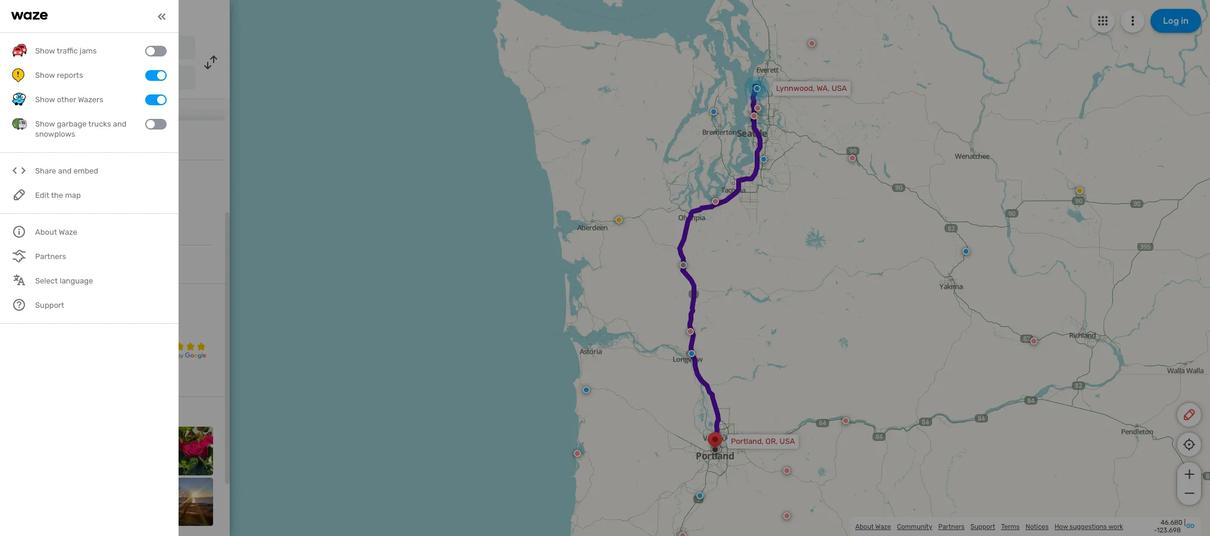 Task type: locate. For each thing, give the bounding box(es) containing it.
about
[[855, 524, 874, 531]]

embed
[[73, 167, 98, 176]]

portland,
[[731, 438, 764, 446]]

portland, or, usa
[[731, 438, 795, 446]]

lynnwood, wa, usa
[[776, 84, 847, 93]]

1 horizontal spatial 5
[[153, 303, 173, 342]]

lynnwood,
[[776, 84, 815, 93]]

support
[[971, 524, 995, 531]]

driving
[[71, 10, 107, 23]]

wa, down driving
[[87, 45, 99, 53]]

usa
[[101, 45, 115, 53], [94, 74, 108, 83], [832, 84, 847, 93], [28, 190, 45, 200], [780, 438, 795, 446]]

1 vertical spatial or,
[[766, 438, 778, 446]]

wa, right lynnwood,
[[817, 84, 830, 93]]

location image
[[12, 70, 26, 85]]

5 4 3
[[12, 309, 17, 338]]

1 vertical spatial lynnwood
[[12, 174, 71, 188]]

5 inside 5 4 3
[[12, 309, 17, 319]]

zoom in image
[[1182, 468, 1197, 482]]

5
[[153, 303, 173, 342], [12, 309, 17, 319]]

wa, down code icon
[[12, 190, 26, 200]]

usa inside portland or, usa
[[94, 74, 108, 83]]

and
[[58, 167, 72, 176]]

0 horizontal spatial or,
[[81, 74, 92, 83]]

usa right lynnwood,
[[832, 84, 847, 93]]

lynnwood wa, usa up portland or, usa at top left
[[43, 43, 115, 54]]

0 vertical spatial or,
[[81, 74, 92, 83]]

zoom out image
[[1182, 487, 1197, 501]]

or, for portland,
[[766, 438, 778, 446]]

lynnwood
[[43, 43, 83, 54], [12, 174, 71, 188]]

or, right portland
[[81, 74, 92, 83]]

0 vertical spatial wa,
[[87, 45, 99, 53]]

lynnwood left embed
[[12, 174, 71, 188]]

0 horizontal spatial 5
[[12, 309, 17, 319]]

1 vertical spatial lynnwood wa, usa
[[12, 174, 71, 200]]

0 vertical spatial lynnwood wa, usa
[[43, 43, 115, 54]]

|
[[1184, 520, 1186, 527]]

image 8 of lynnwood, lynnwood image
[[165, 478, 213, 527]]

wa,
[[87, 45, 99, 53], [817, 84, 830, 93], [12, 190, 26, 200]]

0 horizontal spatial wa,
[[12, 190, 26, 200]]

lynnwood up portland
[[43, 43, 83, 54]]

2 horizontal spatial wa,
[[817, 84, 830, 93]]

190.1 miles
[[33, 90, 75, 99]]

or, for portland
[[81, 74, 92, 83]]

lynnwood wa, usa
[[43, 43, 115, 54], [12, 174, 71, 200]]

terms
[[1001, 524, 1020, 531]]

support link
[[971, 524, 995, 531]]

work
[[1108, 524, 1123, 531]]

1 horizontal spatial or,
[[766, 438, 778, 446]]

or, right portland,
[[766, 438, 778, 446]]

2 vertical spatial wa,
[[12, 190, 26, 200]]

pencil image
[[1182, 408, 1196, 423]]

www.ci.lynnwood.wa.us
[[36, 260, 128, 270]]

5 for 5 4 3
[[12, 309, 17, 319]]

code image
[[12, 164, 27, 179]]

share and embed
[[35, 167, 98, 176]]

usa right portland
[[94, 74, 108, 83]]

waze
[[875, 524, 891, 531]]

lynnwood wa, usa left embed
[[12, 174, 71, 200]]

share
[[35, 167, 56, 176]]

review summary
[[12, 293, 78, 304]]

or,
[[81, 74, 92, 83], [766, 438, 778, 446]]

or, inside portland or, usa
[[81, 74, 92, 83]]

community link
[[897, 524, 932, 531]]

1 vertical spatial wa,
[[817, 84, 830, 93]]

-
[[1154, 527, 1157, 535]]



Task type: vqa. For each thing, say whether or not it's contained in the screenshot.
Review
yes



Task type: describe. For each thing, give the bounding box(es) containing it.
1 horizontal spatial wa,
[[87, 45, 99, 53]]

computer image
[[12, 258, 26, 272]]

summary
[[42, 293, 78, 304]]

review
[[12, 293, 40, 304]]

miles
[[53, 90, 75, 99]]

directions
[[109, 10, 159, 23]]

partners
[[938, 524, 965, 531]]

portland
[[43, 73, 77, 83]]

portland or, usa
[[43, 73, 108, 83]]

partners link
[[938, 524, 965, 531]]

link image
[[1186, 522, 1195, 531]]

4
[[12, 319, 17, 329]]

current location image
[[12, 40, 26, 55]]

share and embed link
[[12, 159, 167, 184]]

community
[[897, 524, 932, 531]]

123.698
[[1157, 527, 1181, 535]]

notices
[[1026, 524, 1049, 531]]

5 for 5
[[153, 303, 173, 342]]

notices link
[[1026, 524, 1049, 531]]

46.680
[[1161, 520, 1183, 527]]

0 vertical spatial lynnwood
[[43, 43, 83, 54]]

usa down share
[[28, 190, 45, 200]]

usa down driving directions
[[101, 45, 115, 53]]

about waze community partners support terms notices how suggestions work
[[855, 524, 1123, 531]]

3
[[12, 328, 17, 338]]

usa right portland,
[[780, 438, 795, 446]]

190.1
[[33, 90, 51, 99]]

driving directions
[[71, 10, 159, 23]]

how suggestions work link
[[1055, 524, 1123, 531]]

46.680 | -123.698
[[1154, 520, 1186, 535]]

image 4 of lynnwood, lynnwood image
[[165, 427, 213, 476]]

how
[[1055, 524, 1068, 531]]

terms link
[[1001, 524, 1020, 531]]

suggestions
[[1070, 524, 1107, 531]]

about waze link
[[855, 524, 891, 531]]

www.ci.lynnwood.wa.us link
[[36, 260, 128, 270]]



